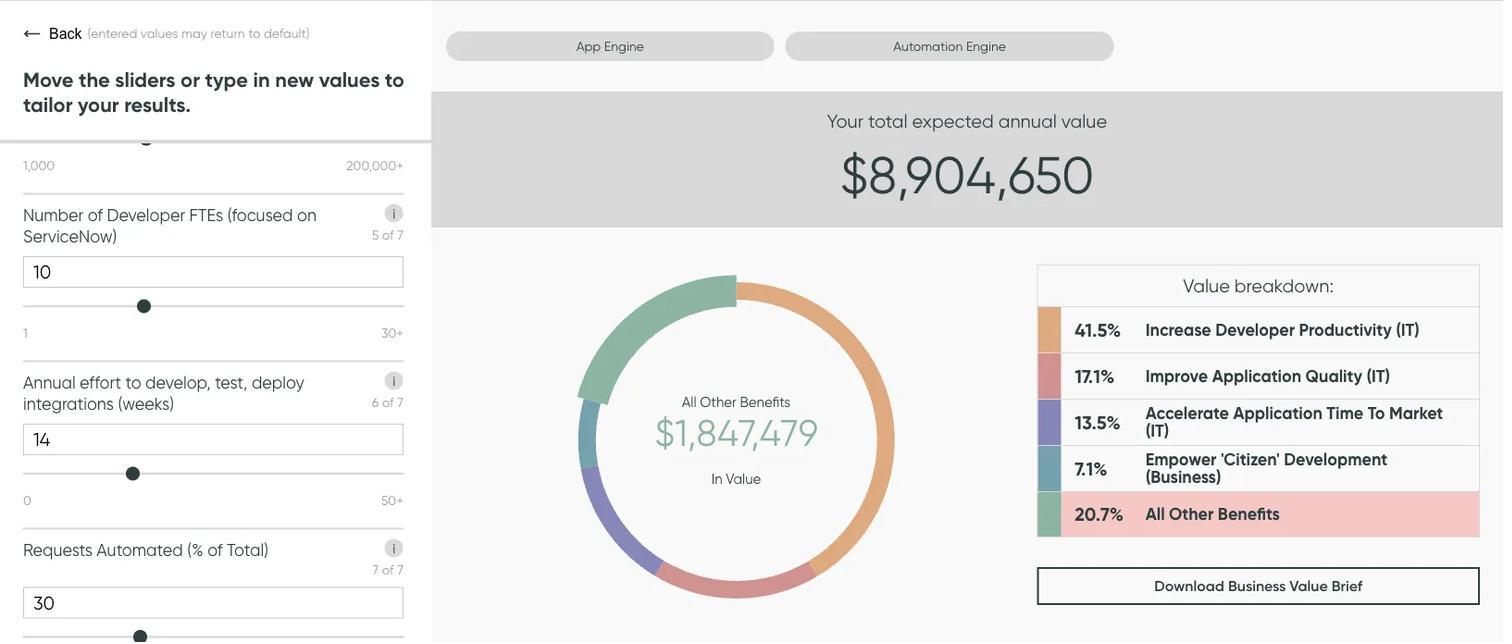 Task type: describe. For each thing, give the bounding box(es) containing it.
(%
[[187, 540, 203, 560]]

all other benefits
[[1146, 504, 1280, 525]]

0 vertical spatial values
[[141, 26, 178, 41]]

or
[[181, 66, 200, 92]]

quality
[[1306, 365, 1362, 386]]

0 horizontal spatial value
[[726, 471, 761, 488]]

annual effort to develop, test, deploy integrations (weeks)
[[23, 372, 304, 414]]

automation engine
[[893, 38, 1006, 54]]

default)
[[264, 26, 310, 41]]

number of developer ftes (focused on servicenow)
[[23, 205, 316, 247]]

integrations
[[23, 394, 114, 414]]

1 horizontal spatial developer
[[1215, 319, 1295, 340]]

deploy
[[252, 372, 304, 393]]

tailor
[[23, 92, 73, 117]]

accelerate
[[1146, 403, 1229, 424]]

the
[[79, 66, 110, 92]]

1
[[23, 326, 28, 342]]

17.1%
[[1075, 365, 1115, 388]]

effort
[[80, 372, 121, 393]]

benefits for all other benefits
[[1218, 504, 1280, 525]]

your
[[827, 110, 864, 133]]

$1,847,479
[[655, 410, 818, 456]]

5
[[372, 228, 379, 243]]

1 horizontal spatial to
[[248, 26, 260, 41]]

(business)
[[1146, 467, 1221, 488]]

i for deploy
[[393, 373, 395, 389]]

(it) for 41.5%
[[1396, 319, 1420, 340]]

13.5%
[[1075, 411, 1121, 434]]

30+
[[381, 326, 403, 342]]

in
[[712, 471, 722, 488]]

development
[[1284, 449, 1388, 470]]

7 for annual effort to develop, test, deploy integrations (weeks)
[[397, 395, 403, 411]]

productivity
[[1299, 319, 1392, 340]]

may
[[181, 26, 207, 41]]

move
[[23, 66, 74, 92]]

all for all other benefits
[[1146, 504, 1165, 525]]

benefits for all other benefits $1,847,479
[[740, 393, 791, 410]]

accelerate application time to market (it)
[[1146, 403, 1443, 441]]

results.
[[124, 92, 191, 117]]

6
[[372, 395, 379, 411]]

expected
[[912, 110, 994, 133]]

(it) for 17.1%
[[1367, 365, 1390, 386]]

sliders
[[115, 66, 175, 92]]

of for number of developer ftes (focused on servicenow)
[[382, 228, 394, 243]]

0
[[23, 493, 31, 509]]

41.5%
[[1075, 318, 1121, 342]]

in
[[253, 66, 270, 92]]

breakdown:
[[1235, 275, 1334, 297]]

(it) inside accelerate application time to market (it)
[[1146, 421, 1169, 441]]

automation
[[893, 38, 963, 54]]

values inside "move the sliders or type in new values to tailor your results."
[[319, 66, 380, 92]]

type
[[205, 66, 248, 92]]

other for all other benefits
[[1169, 504, 1214, 525]]



Task type: vqa. For each thing, say whether or not it's contained in the screenshot.
THE ALL
yes



Task type: locate. For each thing, give the bounding box(es) containing it.
other down (business)
[[1169, 504, 1214, 525]]

1 vertical spatial value
[[726, 471, 761, 488]]

1 vertical spatial i
[[393, 373, 395, 389]]

of right 6
[[382, 395, 394, 411]]

value
[[1183, 275, 1230, 297], [726, 471, 761, 488]]

0 horizontal spatial all
[[682, 393, 696, 410]]

(entered
[[88, 26, 137, 41]]

0 horizontal spatial (it)
[[1146, 421, 1169, 441]]

i down 200,000+
[[393, 206, 395, 222]]

i
[[393, 206, 395, 222], [393, 373, 395, 389], [393, 541, 395, 557]]

1 horizontal spatial benefits
[[1218, 504, 1280, 525]]

0 vertical spatial other
[[700, 393, 737, 410]]

application for 17.1%
[[1212, 365, 1301, 386]]

your total expected annual value
[[827, 110, 1107, 133]]

increase
[[1146, 319, 1211, 340]]

0 horizontal spatial engine
[[604, 38, 644, 54]]

i for on
[[393, 206, 395, 222]]

0 vertical spatial to
[[248, 26, 260, 41]]

1 engine from the left
[[604, 38, 644, 54]]

improve
[[1146, 365, 1208, 386]]

automated
[[97, 540, 183, 560]]

2 i from the top
[[393, 373, 395, 389]]

None button
[[21, 23, 88, 44], [1037, 567, 1480, 605], [21, 23, 88, 44], [1037, 567, 1480, 605]]

1 i from the top
[[393, 206, 395, 222]]

(it) up "empower"
[[1146, 421, 1169, 441]]

0 horizontal spatial benefits
[[740, 393, 791, 410]]

0 vertical spatial application
[[1212, 365, 1301, 386]]

on
[[297, 205, 316, 225]]

i 5 of 7
[[372, 206, 403, 243]]

test,
[[215, 372, 247, 393]]

other inside all other benefits $1,847,479
[[700, 393, 737, 410]]

other for all other benefits $1,847,479
[[700, 393, 737, 410]]

developer down value breakdown:
[[1215, 319, 1295, 340]]

1 vertical spatial developer
[[1215, 319, 1295, 340]]

None text field
[[23, 257, 403, 288]]

7
[[397, 228, 403, 243], [397, 395, 403, 411], [372, 563, 379, 578], [397, 563, 403, 578]]

total)
[[227, 540, 268, 560]]

None range field
[[23, 130, 403, 149], [23, 298, 403, 316], [23, 465, 403, 484], [23, 628, 403, 642], [23, 130, 403, 149], [23, 298, 403, 316], [23, 465, 403, 484], [23, 628, 403, 642]]

2 horizontal spatial (it)
[[1396, 319, 1420, 340]]

move the sliders or type in new values to tailor your results.
[[23, 66, 404, 117]]

value
[[1061, 110, 1107, 133]]

annual
[[998, 110, 1057, 133]]

developer
[[107, 205, 185, 225], [1215, 319, 1295, 340]]

3 i from the top
[[393, 541, 395, 557]]

app engine
[[576, 38, 644, 54]]

your
[[78, 92, 119, 117]]

2 horizontal spatial to
[[385, 66, 404, 92]]

7 for number of developer ftes (focused on servicenow)
[[397, 228, 403, 243]]

of for requests automated (% of total)
[[382, 563, 394, 578]]

ftes
[[189, 205, 223, 225]]

requests
[[23, 540, 92, 560]]

0 horizontal spatial developer
[[107, 205, 185, 225]]

0 horizontal spatial values
[[141, 26, 178, 41]]

None text field
[[23, 425, 403, 456], [23, 588, 403, 619], [23, 425, 403, 456], [23, 588, 403, 619]]

0 vertical spatial benefits
[[740, 393, 791, 410]]

other up in
[[700, 393, 737, 410]]

improve application quality (it)
[[1146, 365, 1390, 386]]

of inside i 5 of 7
[[382, 228, 394, 243]]

value up increase at the right of the page
[[1183, 275, 1230, 297]]

1 vertical spatial to
[[385, 66, 404, 92]]

value breakdown:
[[1183, 275, 1334, 297]]

i inside i 5 of 7
[[393, 206, 395, 222]]

of inside i 6 of 7
[[382, 395, 394, 411]]

(focused
[[227, 205, 293, 225]]

1 vertical spatial (it)
[[1367, 365, 1390, 386]]

in value
[[712, 471, 761, 488]]

engine right automation
[[966, 38, 1006, 54]]

of for annual effort to develop, test, deploy integrations (weeks)
[[382, 395, 394, 411]]

1 vertical spatial application
[[1233, 403, 1322, 424]]

0 vertical spatial all
[[682, 393, 696, 410]]

all other benefits $1,847,479
[[655, 393, 818, 456]]

benefits down empower 'citizen' development (business) at the right bottom
[[1218, 504, 1280, 525]]

to up (weeks)
[[125, 372, 141, 393]]

of right (%
[[207, 540, 223, 560]]

0 horizontal spatial other
[[700, 393, 737, 410]]

i down 30+
[[393, 373, 395, 389]]

1 vertical spatial values
[[319, 66, 380, 92]]

i down 50+ at the left bottom
[[393, 541, 395, 557]]

values right new
[[319, 66, 380, 92]]

0 vertical spatial i
[[393, 206, 395, 222]]

to
[[248, 26, 260, 41], [385, 66, 404, 92], [125, 372, 141, 393]]

50+
[[381, 493, 403, 509]]

(it) right the productivity
[[1396, 319, 1420, 340]]

application inside accelerate application time to market (it)
[[1233, 403, 1322, 424]]

engine
[[604, 38, 644, 54], [966, 38, 1006, 54]]

1 horizontal spatial value
[[1183, 275, 1230, 297]]

benefits up in value
[[740, 393, 791, 410]]

developer left ftes
[[107, 205, 185, 225]]

engine for app engine
[[604, 38, 644, 54]]

1 horizontal spatial engine
[[966, 38, 1006, 54]]

values left may in the left of the page
[[141, 26, 178, 41]]

7 inside i 6 of 7
[[397, 395, 403, 411]]

engine for automation engine
[[966, 38, 1006, 54]]

1 horizontal spatial values
[[319, 66, 380, 92]]

developer inside the number of developer ftes (focused on servicenow)
[[107, 205, 185, 225]]

7 inside i 5 of 7
[[397, 228, 403, 243]]

new
[[275, 66, 314, 92]]

return
[[210, 26, 245, 41]]

0 vertical spatial value
[[1183, 275, 1230, 297]]

benefits inside all other benefits $1,847,479
[[740, 393, 791, 410]]

develop,
[[145, 372, 211, 393]]

of up servicenow)
[[88, 205, 103, 225]]

application down the improve application quality (it)
[[1233, 403, 1322, 424]]

application down 'increase developer productivity (it)'
[[1212, 365, 1301, 386]]

$8,904,650
[[840, 144, 1094, 207]]

of inside the number of developer ftes (focused on servicenow)
[[88, 205, 103, 225]]

(entered values may return to default)
[[88, 26, 310, 41]]

(weeks)
[[118, 394, 174, 414]]

i inside i 7 of 7
[[393, 541, 395, 557]]

to inside annual effort to develop, test, deploy integrations (weeks)
[[125, 372, 141, 393]]

other
[[700, 393, 737, 410], [1169, 504, 1214, 525]]

all inside all other benefits $1,847,479
[[682, 393, 696, 410]]

1,000
[[23, 158, 55, 174]]

time
[[1327, 403, 1364, 424]]

values
[[141, 26, 178, 41], [319, 66, 380, 92]]

empower 'citizen' development (business)
[[1146, 449, 1388, 488]]

of inside i 7 of 7
[[382, 563, 394, 578]]

0 vertical spatial developer
[[107, 205, 185, 225]]

20.7%
[[1075, 503, 1124, 526]]

1 horizontal spatial (it)
[[1367, 365, 1390, 386]]

servicenow)
[[23, 227, 117, 247]]

1 vertical spatial all
[[1146, 504, 1165, 525]]

engine right app
[[604, 38, 644, 54]]

2 vertical spatial (it)
[[1146, 421, 1169, 441]]

0 horizontal spatial to
[[125, 372, 141, 393]]

requests automated (% of total)
[[23, 540, 268, 560]]

app
[[576, 38, 601, 54]]

of right 5
[[382, 228, 394, 243]]

application for 13.5%
[[1233, 403, 1322, 424]]

to inside "move the sliders or type in new values to tailor your results."
[[385, 66, 404, 92]]

market
[[1389, 403, 1443, 424]]

to
[[1368, 403, 1385, 424]]

1 horizontal spatial all
[[1146, 504, 1165, 525]]

1 vertical spatial benefits
[[1218, 504, 1280, 525]]

200,000+
[[346, 158, 403, 174]]

total
[[868, 110, 908, 133]]

to right return
[[248, 26, 260, 41]]

benefits
[[740, 393, 791, 410], [1218, 504, 1280, 525]]

2 vertical spatial i
[[393, 541, 395, 557]]

of
[[88, 205, 103, 225], [382, 228, 394, 243], [382, 395, 394, 411], [207, 540, 223, 560], [382, 563, 394, 578]]

(it) up to at right
[[1367, 365, 1390, 386]]

application
[[1212, 365, 1301, 386], [1233, 403, 1322, 424]]

empower
[[1146, 449, 1217, 470]]

to up 200,000+
[[385, 66, 404, 92]]

number
[[23, 205, 83, 225]]

annual
[[23, 372, 76, 393]]

2 vertical spatial to
[[125, 372, 141, 393]]

i inside i 6 of 7
[[393, 373, 395, 389]]

7 for requests automated (% of total)
[[397, 563, 403, 578]]

increase developer productivity (it)
[[1146, 319, 1420, 340]]

i 6 of 7
[[372, 373, 403, 411]]

0 vertical spatial (it)
[[1396, 319, 1420, 340]]

value right in
[[726, 471, 761, 488]]

2 engine from the left
[[966, 38, 1006, 54]]

'citizen'
[[1221, 449, 1280, 470]]

(it)
[[1396, 319, 1420, 340], [1367, 365, 1390, 386], [1146, 421, 1169, 441]]

i 7 of 7
[[372, 541, 403, 578]]

all
[[682, 393, 696, 410], [1146, 504, 1165, 525]]

7.1%
[[1075, 457, 1107, 480]]

of down 50+ at the left bottom
[[382, 563, 394, 578]]

1 horizontal spatial other
[[1169, 504, 1214, 525]]

all for all other benefits $1,847,479
[[682, 393, 696, 410]]

1 vertical spatial other
[[1169, 504, 1214, 525]]



